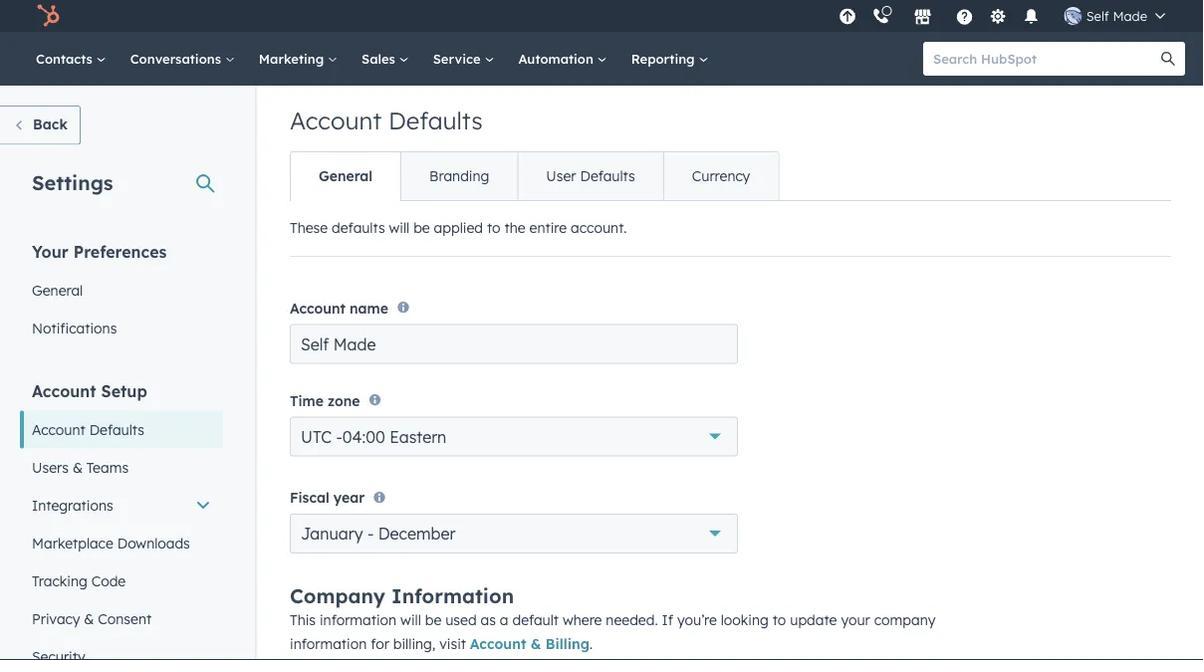 Task type: vqa. For each thing, say whether or not it's contained in the screenshot.
- associated with 04:00
yes



Task type: locate. For each thing, give the bounding box(es) containing it.
04:00
[[343, 427, 385, 447]]

account defaults link
[[20, 411, 223, 449]]

0 vertical spatial general
[[319, 167, 373, 185]]

account defaults
[[290, 106, 483, 136], [32, 421, 144, 438]]

settings image
[[990, 8, 1008, 26]]

will up billing,
[[401, 612, 421, 629]]

general link
[[291, 152, 401, 200], [20, 272, 223, 309]]

user
[[546, 167, 576, 185]]

- inside popup button
[[368, 524, 374, 544]]

users & teams
[[32, 459, 129, 476]]

marketplace downloads
[[32, 535, 190, 552]]

preferences
[[73, 242, 167, 262]]

0 vertical spatial be
[[414, 219, 430, 237]]

account defaults down the account setup
[[32, 421, 144, 438]]

information down company
[[320, 612, 397, 629]]

0 horizontal spatial defaults
[[89, 421, 144, 438]]

help image
[[956, 9, 974, 27]]

defaults up branding
[[388, 106, 483, 136]]

1 vertical spatial to
[[773, 612, 786, 629]]

0 vertical spatial general link
[[291, 152, 401, 200]]

this
[[290, 612, 316, 629]]

back
[[33, 116, 68, 133]]

0 horizontal spatial general
[[32, 281, 83, 299]]

marketing link
[[247, 32, 350, 86]]

settings
[[32, 170, 113, 195]]

1 vertical spatial account defaults
[[32, 421, 144, 438]]

year
[[334, 489, 365, 507]]

& right privacy
[[84, 610, 94, 628]]

Search HubSpot search field
[[924, 42, 1168, 76]]

to left update
[[773, 612, 786, 629]]

0 horizontal spatial general link
[[20, 272, 223, 309]]

billing,
[[393, 636, 436, 653]]

self made button
[[1053, 0, 1178, 32]]

1 horizontal spatial general link
[[291, 152, 401, 200]]

automation link
[[507, 32, 619, 86]]

service link
[[421, 32, 507, 86]]

be for applied
[[414, 219, 430, 237]]

user defaults link
[[517, 152, 663, 200]]

- right january
[[368, 524, 374, 544]]

- inside popup button
[[336, 427, 343, 447]]

general inside "your preferences" element
[[32, 281, 83, 299]]

& inside 'link'
[[73, 459, 83, 476]]

2 vertical spatial defaults
[[89, 421, 144, 438]]

currency
[[692, 167, 751, 185]]

account left setup
[[32, 381, 96, 401]]

information down the this
[[290, 636, 367, 653]]

-
[[336, 427, 343, 447], [368, 524, 374, 544]]

defaults up users & teams 'link' in the left bottom of the page
[[89, 421, 144, 438]]

where
[[563, 612, 602, 629]]

integrations button
[[20, 487, 223, 525]]

0 vertical spatial &
[[73, 459, 83, 476]]

self made
[[1087, 7, 1148, 24]]

general link up defaults on the top left of page
[[291, 152, 401, 200]]

billing
[[546, 636, 590, 653]]

applied
[[434, 219, 483, 237]]

self made menu
[[834, 0, 1180, 32]]

tracking code
[[32, 572, 126, 590]]

your preferences element
[[20, 241, 223, 347]]

default
[[513, 612, 559, 629]]

for
[[371, 636, 389, 653]]

navigation containing general
[[290, 151, 779, 201]]

& down default
[[531, 636, 541, 653]]

reporting link
[[619, 32, 721, 86]]

general link for defaults
[[291, 152, 401, 200]]

general for account
[[319, 167, 373, 185]]

will inside this information will be used as a default where needed. if you're looking to update your company information for billing, visit
[[401, 612, 421, 629]]

contacts link
[[24, 32, 118, 86]]

defaults inside account setup "element"
[[89, 421, 144, 438]]

1 horizontal spatial to
[[773, 612, 786, 629]]

0 horizontal spatial to
[[487, 219, 501, 237]]

be for used
[[425, 612, 442, 629]]

currency link
[[663, 152, 778, 200]]

1 vertical spatial be
[[425, 612, 442, 629]]

visit
[[440, 636, 466, 653]]

to
[[487, 219, 501, 237], [773, 612, 786, 629]]

your
[[841, 612, 871, 629]]

1 vertical spatial &
[[84, 610, 94, 628]]

teams
[[87, 459, 129, 476]]

december
[[378, 524, 456, 544]]

2 horizontal spatial defaults
[[580, 167, 635, 185]]

0 vertical spatial -
[[336, 427, 343, 447]]

conversations link
[[118, 32, 247, 86]]

january - december
[[301, 524, 456, 544]]

0 horizontal spatial -
[[336, 427, 343, 447]]

contacts
[[36, 50, 96, 67]]

0 vertical spatial account defaults
[[290, 106, 483, 136]]

upgrade link
[[836, 5, 861, 26]]

1 horizontal spatial general
[[319, 167, 373, 185]]

0 horizontal spatial &
[[73, 459, 83, 476]]

0 vertical spatial to
[[487, 219, 501, 237]]

account defaults down the sales link
[[290, 106, 483, 136]]

general down your
[[32, 281, 83, 299]]

marketplaces button
[[902, 0, 944, 32]]

consent
[[98, 610, 152, 628]]

1 horizontal spatial &
[[84, 610, 94, 628]]

zone
[[328, 392, 360, 410]]

eastern
[[390, 427, 447, 447]]

these
[[290, 219, 328, 237]]

name
[[350, 299, 388, 317]]

- right utc
[[336, 427, 343, 447]]

&
[[73, 459, 83, 476], [84, 610, 94, 628], [531, 636, 541, 653]]

privacy
[[32, 610, 80, 628]]

to inside this information will be used as a default where needed. if you're looking to update your company information for billing, visit
[[773, 612, 786, 629]]

0 vertical spatial defaults
[[388, 106, 483, 136]]

marketplace downloads link
[[20, 525, 223, 562]]

general for your
[[32, 281, 83, 299]]

to left the
[[487, 219, 501, 237]]

2 vertical spatial &
[[531, 636, 541, 653]]

defaults
[[388, 106, 483, 136], [580, 167, 635, 185], [89, 421, 144, 438]]

& right the "users"
[[73, 459, 83, 476]]

account up the "users"
[[32, 421, 85, 438]]

1 vertical spatial defaults
[[580, 167, 635, 185]]

general up defaults on the top left of page
[[319, 167, 373, 185]]

0 horizontal spatial account defaults
[[32, 421, 144, 438]]

2 horizontal spatial &
[[531, 636, 541, 653]]

this information will be used as a default where needed. if you're looking to update your company information for billing, visit
[[290, 612, 936, 653]]

1 vertical spatial general
[[32, 281, 83, 299]]

made
[[1113, 7, 1148, 24]]

0 vertical spatial will
[[389, 219, 410, 237]]

account down a
[[470, 636, 526, 653]]

1 vertical spatial -
[[368, 524, 374, 544]]

general link for preferences
[[20, 272, 223, 309]]

1 horizontal spatial -
[[368, 524, 374, 544]]

general
[[319, 167, 373, 185], [32, 281, 83, 299]]

be left used
[[425, 612, 442, 629]]

0 vertical spatial information
[[320, 612, 397, 629]]

users & teams link
[[20, 449, 223, 487]]

defaults right user
[[580, 167, 635, 185]]

be left applied
[[414, 219, 430, 237]]

be inside this information will be used as a default where needed. if you're looking to update your company information for billing, visit
[[425, 612, 442, 629]]

ruby anderson image
[[1065, 7, 1083, 25]]

calling icon image
[[873, 8, 890, 26]]

general link down preferences
[[20, 272, 223, 309]]

navigation
[[290, 151, 779, 201]]

information
[[392, 584, 514, 609]]

will right defaults on the top left of page
[[389, 219, 410, 237]]

help button
[[948, 0, 982, 32]]

1 vertical spatial general link
[[20, 272, 223, 309]]

1 vertical spatial will
[[401, 612, 421, 629]]

1 horizontal spatial defaults
[[388, 106, 483, 136]]

account defaults inside account setup "element"
[[32, 421, 144, 438]]



Task type: describe. For each thing, give the bounding box(es) containing it.
& for consent
[[84, 610, 94, 628]]

setup
[[101, 381, 147, 401]]

upgrade image
[[839, 8, 857, 26]]

.
[[590, 636, 593, 653]]

notifications link
[[20, 309, 223, 347]]

your preferences
[[32, 242, 167, 262]]

& for billing
[[531, 636, 541, 653]]

account.
[[571, 219, 627, 237]]

1 horizontal spatial account defaults
[[290, 106, 483, 136]]

time
[[290, 392, 324, 410]]

& for teams
[[73, 459, 83, 476]]

will for information
[[401, 612, 421, 629]]

account down "marketing" link on the top left of the page
[[290, 106, 382, 136]]

privacy & consent
[[32, 610, 152, 628]]

notifications button
[[1015, 0, 1049, 32]]

defaults for user defaults link
[[580, 167, 635, 185]]

tracking
[[32, 572, 87, 590]]

entire
[[530, 219, 567, 237]]

settings link
[[986, 5, 1011, 26]]

a
[[500, 612, 509, 629]]

these defaults will be applied to the entire account.
[[290, 219, 627, 237]]

notifications
[[32, 319, 117, 337]]

hubspot link
[[24, 4, 75, 28]]

Account name text field
[[290, 324, 738, 364]]

branding link
[[401, 152, 517, 200]]

defaults
[[332, 219, 385, 237]]

user defaults
[[546, 167, 635, 185]]

- for 04:00
[[336, 427, 343, 447]]

sales link
[[350, 32, 421, 86]]

if
[[662, 612, 674, 629]]

utc -04:00 eastern button
[[290, 417, 738, 457]]

needed.
[[606, 612, 658, 629]]

hubspot image
[[36, 4, 60, 28]]

privacy & consent link
[[20, 600, 223, 638]]

time zone
[[290, 392, 360, 410]]

defaults for the account defaults link
[[89, 421, 144, 438]]

self
[[1087, 7, 1110, 24]]

branding
[[430, 167, 490, 185]]

account left name
[[290, 299, 346, 317]]

account & billing .
[[470, 636, 593, 653]]

integrations
[[32, 497, 113, 514]]

your
[[32, 242, 69, 262]]

update
[[790, 612, 837, 629]]

account setup
[[32, 381, 147, 401]]

calling icon button
[[865, 3, 898, 29]]

search image
[[1162, 52, 1176, 66]]

account & billing link
[[470, 636, 590, 653]]

reporting
[[631, 50, 699, 67]]

service
[[433, 50, 485, 67]]

the
[[505, 219, 526, 237]]

search button
[[1152, 42, 1186, 76]]

utc
[[301, 427, 332, 447]]

automation
[[519, 50, 598, 67]]

notifications image
[[1023, 9, 1041, 27]]

users
[[32, 459, 69, 476]]

as
[[481, 612, 496, 629]]

will for defaults
[[389, 219, 410, 237]]

tracking code link
[[20, 562, 223, 600]]

used
[[446, 612, 477, 629]]

back link
[[0, 106, 81, 145]]

- for december
[[368, 524, 374, 544]]

fiscal
[[290, 489, 330, 507]]

marketplaces image
[[914, 9, 932, 27]]

code
[[91, 572, 126, 590]]

utc -04:00 eastern
[[301, 427, 447, 447]]

you're
[[677, 612, 717, 629]]

downloads
[[117, 535, 190, 552]]

company information
[[290, 584, 514, 609]]

1 vertical spatial information
[[290, 636, 367, 653]]

account setup element
[[20, 380, 223, 661]]

looking
[[721, 612, 769, 629]]

fiscal year
[[290, 489, 365, 507]]

sales
[[362, 50, 399, 67]]

conversations
[[130, 50, 225, 67]]

january - december button
[[290, 514, 738, 554]]

account name
[[290, 299, 388, 317]]

company
[[875, 612, 936, 629]]

company
[[290, 584, 386, 609]]

marketplace
[[32, 535, 113, 552]]

marketing
[[259, 50, 328, 67]]



